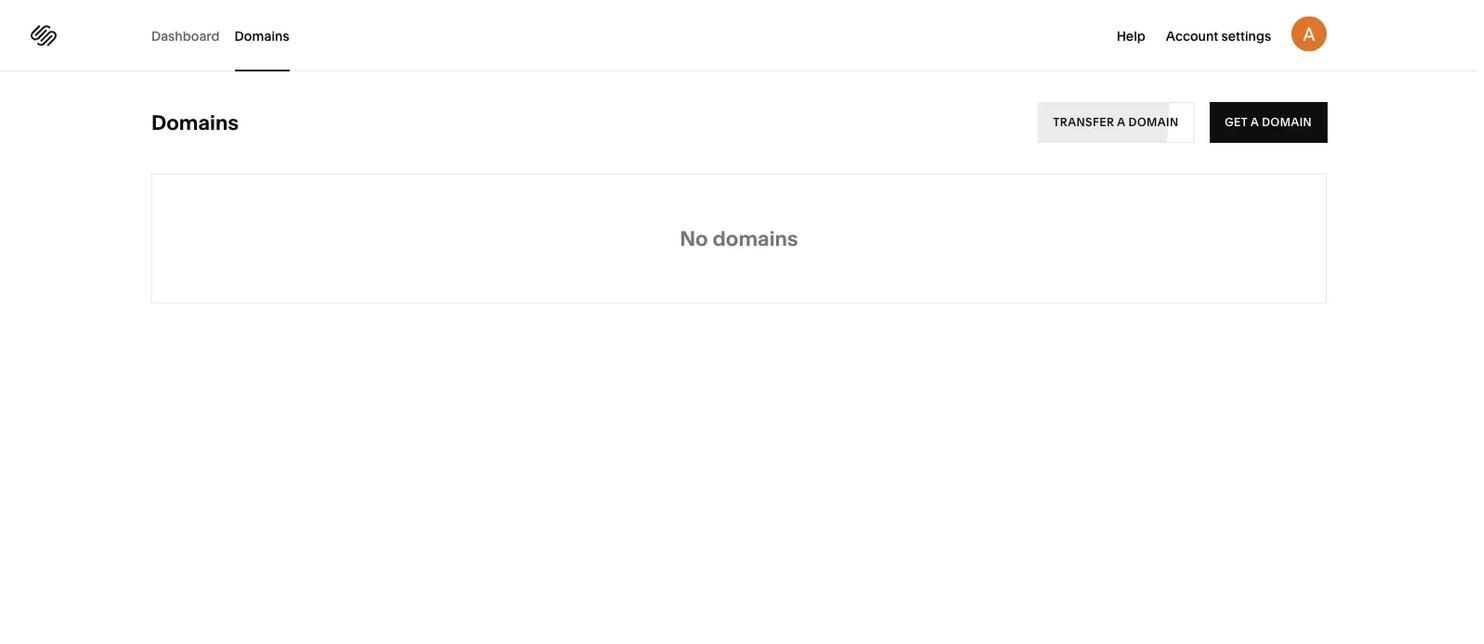 Task type: describe. For each thing, give the bounding box(es) containing it.
account settings
[[1166, 28, 1272, 44]]

get
[[1225, 116, 1248, 129]]

no
[[680, 226, 708, 251]]

domains inside "tab list"
[[235, 28, 289, 44]]

tab list containing dashboard
[[151, 0, 304, 72]]

settings
[[1222, 28, 1272, 44]]

help link
[[1117, 26, 1146, 44]]

dashboard button
[[151, 0, 220, 72]]

get a domain link
[[1210, 102, 1327, 143]]

domains
[[713, 226, 799, 251]]

domains button
[[235, 0, 289, 72]]

transfer a domain
[[1054, 116, 1180, 129]]



Task type: vqa. For each thing, say whether or not it's contained in the screenshot.
the Help
yes



Task type: locate. For each thing, give the bounding box(es) containing it.
account settings link
[[1166, 26, 1272, 44]]

domains down dashboard 'button'
[[151, 110, 239, 135]]

domain for transfer a domain
[[1129, 116, 1180, 129]]

2 a from the left
[[1251, 116, 1259, 129]]

a
[[1118, 116, 1126, 129], [1251, 116, 1259, 129]]

a right 'transfer'
[[1118, 116, 1126, 129]]

0 horizontal spatial a
[[1118, 116, 1126, 129]]

domain for get a domain
[[1262, 116, 1313, 129]]

a for transfer
[[1118, 116, 1126, 129]]

1 horizontal spatial a
[[1251, 116, 1259, 129]]

dashboard
[[151, 28, 220, 44]]

help
[[1117, 28, 1146, 44]]

domain
[[1129, 116, 1180, 129], [1262, 116, 1313, 129]]

domains right dashboard 'button'
[[235, 28, 289, 44]]

1 vertical spatial domains
[[151, 110, 239, 135]]

0 vertical spatial domains
[[235, 28, 289, 44]]

transfer
[[1054, 116, 1115, 129]]

domains
[[235, 28, 289, 44], [151, 110, 239, 135]]

1 domain from the left
[[1129, 116, 1180, 129]]

2 domain from the left
[[1262, 116, 1313, 129]]

1 horizontal spatial domain
[[1262, 116, 1313, 129]]

0 horizontal spatial domain
[[1129, 116, 1180, 129]]

a for get
[[1251, 116, 1259, 129]]

transfer a domain link
[[1038, 102, 1195, 143]]

get a domain
[[1225, 116, 1313, 129]]

domain right get
[[1262, 116, 1313, 129]]

domain right 'transfer'
[[1129, 116, 1180, 129]]

tab list
[[151, 0, 304, 72]]

no domains
[[680, 226, 799, 251]]

1 a from the left
[[1118, 116, 1126, 129]]

a right get
[[1251, 116, 1259, 129]]

account
[[1166, 28, 1219, 44]]



